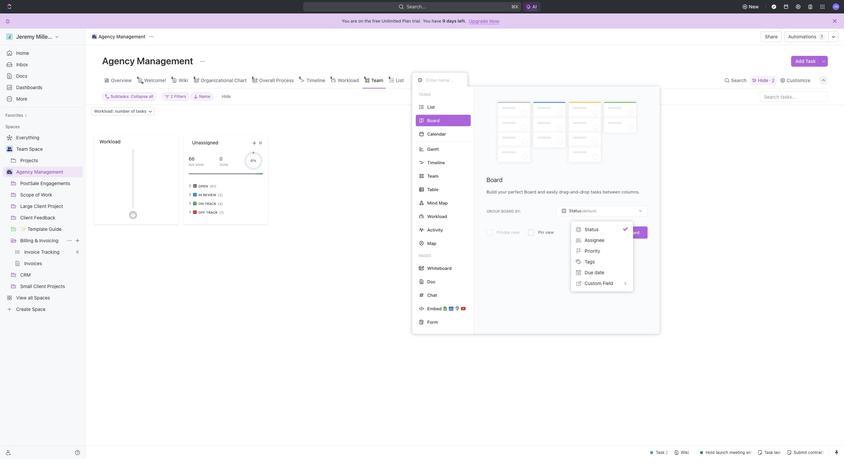 Task type: vqa. For each thing, say whether or not it's contained in the screenshot.
Pinned button
no



Task type: describe. For each thing, give the bounding box(es) containing it.
unassigned
[[192, 140, 218, 146]]

welcome!
[[144, 77, 166, 83]]

(default)
[[582, 209, 597, 214]]

1 horizontal spatial list
[[428, 104, 435, 110]]

upgrade
[[469, 18, 489, 24]]

hide for hide
[[222, 94, 231, 99]]

process
[[276, 77, 294, 83]]

status for status (default)
[[570, 209, 582, 214]]

plan
[[403, 18, 411, 24]]

66
[[189, 156, 195, 162]]

doc
[[428, 279, 436, 285]]

customize
[[787, 77, 811, 83]]

view button
[[413, 72, 435, 88]]

dashboards link
[[3, 82, 83, 93]]

due
[[585, 270, 594, 276]]

timeline inside timeline link
[[307, 77, 325, 83]]

billing & invoicing
[[20, 238, 59, 244]]

organizational chart
[[201, 77, 247, 83]]

custom field button
[[574, 279, 631, 289]]

on inside you are on the free unlimited plan trial. you have 9 days left. upgrade now
[[358, 18, 364, 24]]

(2) for in review (2)
[[218, 193, 223, 197]]

track for off track
[[206, 211, 218, 215]]

upgrade now link
[[469, 18, 500, 24]]

in
[[199, 193, 202, 197]]

search button
[[723, 76, 749, 85]]

workload link
[[337, 76, 359, 85]]

spaces
[[5, 124, 20, 129]]

management inside 'tree'
[[34, 169, 63, 175]]

the
[[365, 18, 371, 24]]

free
[[373, 18, 381, 24]]

chart
[[234, 77, 247, 83]]

invoicing
[[39, 238, 59, 244]]

add board
[[618, 230, 640, 236]]

tree inside sidebar navigation
[[3, 133, 83, 315]]

now
[[490, 18, 500, 24]]

task
[[806, 58, 816, 64]]

by:
[[516, 209, 522, 214]]

overall
[[259, 77, 275, 83]]

priority button
[[574, 246, 631, 257]]

embed
[[428, 306, 442, 312]]

2
[[772, 77, 775, 83]]

off track (1)
[[199, 211, 224, 215]]

assignee
[[585, 238, 605, 243]]

add for add task
[[796, 58, 805, 64]]

team inside "link"
[[16, 146, 28, 152]]

open
[[199, 184, 208, 188]]

you are on the free unlimited plan trial. you have 9 days left. upgrade now
[[342, 18, 500, 24]]

&
[[35, 238, 38, 244]]

on track (2)
[[199, 202, 223, 206]]

track for on track
[[205, 202, 216, 206]]

inbox link
[[3, 59, 83, 70]]

0 horizontal spatial workload
[[99, 139, 121, 145]]

search
[[732, 77, 747, 83]]

docs
[[16, 73, 27, 79]]

view
[[421, 77, 432, 83]]

team space
[[16, 146, 43, 152]]

overall process
[[259, 77, 294, 83]]

billing
[[20, 238, 33, 244]]

dashboards
[[16, 85, 42, 90]]

activity
[[428, 227, 443, 233]]

new button
[[740, 1, 763, 12]]

1
[[821, 34, 823, 39]]

0 vertical spatial agency
[[98, 34, 115, 39]]

0 horizontal spatial list
[[396, 77, 404, 83]]

tags
[[585, 259, 595, 265]]

board
[[501, 209, 515, 214]]

9
[[443, 18, 446, 24]]

field
[[603, 281, 614, 287]]

team link
[[370, 76, 384, 85]]

0 vertical spatial management
[[116, 34, 146, 39]]

due date
[[585, 270, 605, 276]]

tags button
[[574, 257, 631, 268]]

days
[[447, 18, 457, 24]]

customize button
[[779, 76, 813, 85]]

not
[[189, 163, 195, 167]]

list link
[[395, 76, 404, 85]]

wiki link
[[177, 76, 188, 85]]

open (61)
[[199, 184, 217, 188]]

view button
[[413, 76, 435, 85]]

1 horizontal spatial board
[[628, 230, 640, 236]]

status button
[[574, 225, 631, 235]]

assignee button
[[574, 235, 631, 246]]

left.
[[458, 18, 467, 24]]

0 horizontal spatial agency management link
[[16, 167, 82, 178]]

share
[[765, 34, 778, 39]]

agency inside 'tree'
[[16, 169, 33, 175]]

share button
[[761, 31, 782, 42]]

custom field
[[585, 281, 614, 287]]



Task type: locate. For each thing, give the bounding box(es) containing it.
agency management link
[[90, 33, 147, 41], [16, 167, 82, 178]]

1 vertical spatial hide
[[222, 94, 231, 99]]

tree containing team space
[[3, 133, 83, 315]]

2 vertical spatial agency management
[[16, 169, 63, 175]]

1 vertical spatial list
[[428, 104, 435, 110]]

1 vertical spatial timeline
[[428, 160, 445, 165]]

billing & invoicing link
[[20, 236, 64, 246]]

66 not done
[[189, 156, 204, 167]]

on right are
[[358, 18, 364, 24]]

favorites button
[[3, 112, 30, 120]]

on
[[358, 18, 364, 24], [199, 202, 204, 206]]

1 horizontal spatial team
[[372, 77, 384, 83]]

0 vertical spatial hide
[[759, 77, 769, 83]]

hide inside button
[[222, 94, 231, 99]]

1 you from the left
[[342, 18, 350, 24]]

1 vertical spatial (2)
[[218, 202, 223, 206]]

you left have
[[423, 18, 431, 24]]

1 horizontal spatial workload
[[338, 77, 359, 83]]

0 horizontal spatial board
[[487, 177, 503, 184]]

overview link
[[110, 76, 132, 85]]

business time image inside 'tree'
[[7, 170, 12, 174]]

0 vertical spatial workload
[[338, 77, 359, 83]]

1 horizontal spatial agency management link
[[90, 33, 147, 41]]

timeline down the gantt
[[428, 160, 445, 165]]

timeline link
[[305, 76, 325, 85]]

list
[[396, 77, 404, 83], [428, 104, 435, 110]]

0 horizontal spatial status
[[570, 209, 582, 214]]

add left "task"
[[796, 58, 805, 64]]

1 horizontal spatial hide
[[759, 77, 769, 83]]

workload
[[338, 77, 359, 83], [99, 139, 121, 145], [428, 214, 447, 219]]

add for add board
[[618, 230, 626, 236]]

1 horizontal spatial status
[[585, 227, 599, 233]]

favorites
[[5, 113, 23, 118]]

0 horizontal spatial map
[[428, 241, 437, 246]]

1 vertical spatial team
[[16, 146, 28, 152]]

0 horizontal spatial timeline
[[307, 77, 325, 83]]

new
[[749, 4, 759, 9]]

add up priority button
[[618, 230, 626, 236]]

1 vertical spatial add
[[618, 230, 626, 236]]

0 vertical spatial status
[[570, 209, 582, 214]]

+
[[252, 139, 257, 147]]

0 vertical spatial agency management link
[[90, 33, 147, 41]]

1 vertical spatial track
[[206, 211, 218, 215]]

calendar
[[428, 131, 446, 137]]

(2)
[[218, 193, 223, 197], [218, 202, 223, 206]]

home link
[[3, 48, 83, 59]]

0
[[220, 156, 223, 162]]

(2) up (1)
[[218, 202, 223, 206]]

organizational
[[201, 77, 233, 83]]

1 vertical spatial on
[[199, 202, 204, 206]]

docs link
[[3, 71, 83, 82]]

1 horizontal spatial add
[[796, 58, 805, 64]]

1 vertical spatial board
[[628, 230, 640, 236]]

2 horizontal spatial workload
[[428, 214, 447, 219]]

0 horizontal spatial hide
[[222, 94, 231, 99]]

0 vertical spatial list
[[396, 77, 404, 83]]

welcome! link
[[143, 76, 166, 85]]

hide 2
[[759, 77, 775, 83]]

1 horizontal spatial business time image
[[92, 35, 97, 38]]

hide for hide 2
[[759, 77, 769, 83]]

1 vertical spatial agency
[[102, 55, 135, 66]]

0 vertical spatial add
[[796, 58, 805, 64]]

map right mind
[[439, 200, 448, 206]]

2 vertical spatial workload
[[428, 214, 447, 219]]

1 vertical spatial status
[[585, 227, 599, 233]]

list right team link
[[396, 77, 404, 83]]

status
[[570, 209, 582, 214], [585, 227, 599, 233]]

2 vertical spatial agency
[[16, 169, 33, 175]]

mind
[[428, 200, 438, 206]]

1 vertical spatial management
[[137, 55, 193, 66]]

team space link
[[16, 144, 82, 155]]

Enter name... field
[[426, 77, 462, 83]]

overall process link
[[258, 76, 294, 85]]

off
[[199, 211, 205, 215]]

on up off
[[199, 202, 204, 206]]

2 horizontal spatial team
[[428, 173, 439, 179]]

0 horizontal spatial business time image
[[7, 170, 12, 174]]

trial.
[[412, 18, 422, 24]]

done
[[196, 163, 204, 167]]

inbox
[[16, 62, 28, 67]]

custom
[[585, 281, 602, 287]]

0 vertical spatial timeline
[[307, 77, 325, 83]]

mind map
[[428, 200, 448, 206]]

date
[[595, 270, 605, 276]]

1 horizontal spatial map
[[439, 200, 448, 206]]

team right user group icon
[[16, 146, 28, 152]]

table
[[428, 187, 439, 192]]

agency
[[98, 34, 115, 39], [102, 55, 135, 66], [16, 169, 33, 175]]

agency management inside sidebar navigation
[[16, 169, 63, 175]]

hide down organizational chart link
[[222, 94, 231, 99]]

0 vertical spatial team
[[372, 77, 384, 83]]

1 horizontal spatial on
[[358, 18, 364, 24]]

1 horizontal spatial timeline
[[428, 160, 445, 165]]

0 vertical spatial on
[[358, 18, 364, 24]]

0 vertical spatial track
[[205, 202, 216, 206]]

user group image
[[7, 147, 12, 151]]

0 vertical spatial agency management
[[98, 34, 146, 39]]

business time image
[[92, 35, 97, 38], [7, 170, 12, 174]]

1 horizontal spatial you
[[423, 18, 431, 24]]

0 horizontal spatial on
[[199, 202, 204, 206]]

board
[[487, 177, 503, 184], [628, 230, 640, 236]]

1 vertical spatial agency management
[[102, 55, 195, 66]]

1 vertical spatial workload
[[99, 139, 121, 145]]

due date button
[[574, 268, 631, 279]]

list down view
[[428, 104, 435, 110]]

2 vertical spatial management
[[34, 169, 63, 175]]

status for status
[[585, 227, 599, 233]]

add inside button
[[796, 58, 805, 64]]

2 you from the left
[[423, 18, 431, 24]]

1 vertical spatial business time image
[[7, 170, 12, 174]]

(1)
[[220, 211, 224, 215]]

add task button
[[792, 56, 820, 67]]

Search tasks... text field
[[761, 92, 828, 102]]

unlimited
[[382, 18, 401, 24]]

status inside button
[[585, 227, 599, 233]]

agency management
[[98, 34, 146, 39], [102, 55, 195, 66], [16, 169, 63, 175]]

track down the on track (2)
[[206, 211, 218, 215]]

tree
[[3, 133, 83, 315]]

space
[[29, 146, 43, 152]]

status up assignee
[[585, 227, 599, 233]]

track down in review (2)
[[205, 202, 216, 206]]

1 (2) from the top
[[218, 193, 223, 197]]

are
[[351, 18, 357, 24]]

1 vertical spatial map
[[428, 241, 437, 246]]

hide
[[759, 77, 769, 83], [222, 94, 231, 99]]

0 vertical spatial business time image
[[92, 35, 97, 38]]

track
[[205, 202, 216, 206], [206, 211, 218, 215]]

2 (2) from the top
[[218, 202, 223, 206]]

timeline
[[307, 77, 325, 83], [428, 160, 445, 165]]

form
[[428, 320, 438, 325]]

review
[[203, 193, 216, 197]]

⌘k
[[512, 4, 519, 9]]

1 vertical spatial agency management link
[[16, 167, 82, 178]]

hide button
[[219, 93, 234, 101]]

gantt
[[428, 147, 439, 152]]

overview
[[111, 77, 132, 83]]

workload inside workload link
[[338, 77, 359, 83]]

map down activity
[[428, 241, 437, 246]]

wiki
[[179, 77, 188, 83]]

team up table
[[428, 173, 439, 179]]

status (default)
[[570, 209, 597, 214]]

0 vertical spatial (2)
[[218, 193, 223, 197]]

0 vertical spatial map
[[439, 200, 448, 206]]

(2) for on track (2)
[[218, 202, 223, 206]]

in review (2)
[[199, 193, 223, 197]]

0 horizontal spatial you
[[342, 18, 350, 24]]

you left are
[[342, 18, 350, 24]]

(2) right review
[[218, 193, 223, 197]]

sidebar navigation
[[0, 29, 86, 460]]

whiteboard
[[428, 266, 452, 271]]

hide left 2
[[759, 77, 769, 83]]

0 vertical spatial board
[[487, 177, 503, 184]]

search...
[[407, 4, 426, 9]]

0 horizontal spatial team
[[16, 146, 28, 152]]

0 horizontal spatial add
[[618, 230, 626, 236]]

team left list link
[[372, 77, 384, 83]]

add
[[796, 58, 805, 64], [618, 230, 626, 236]]

2 vertical spatial team
[[428, 173, 439, 179]]

status up status button
[[570, 209, 582, 214]]

done
[[220, 163, 228, 167]]

timeline right process on the left top
[[307, 77, 325, 83]]

0 done
[[220, 156, 228, 167]]

organizational chart link
[[199, 76, 247, 85]]

add task
[[796, 58, 816, 64]]



